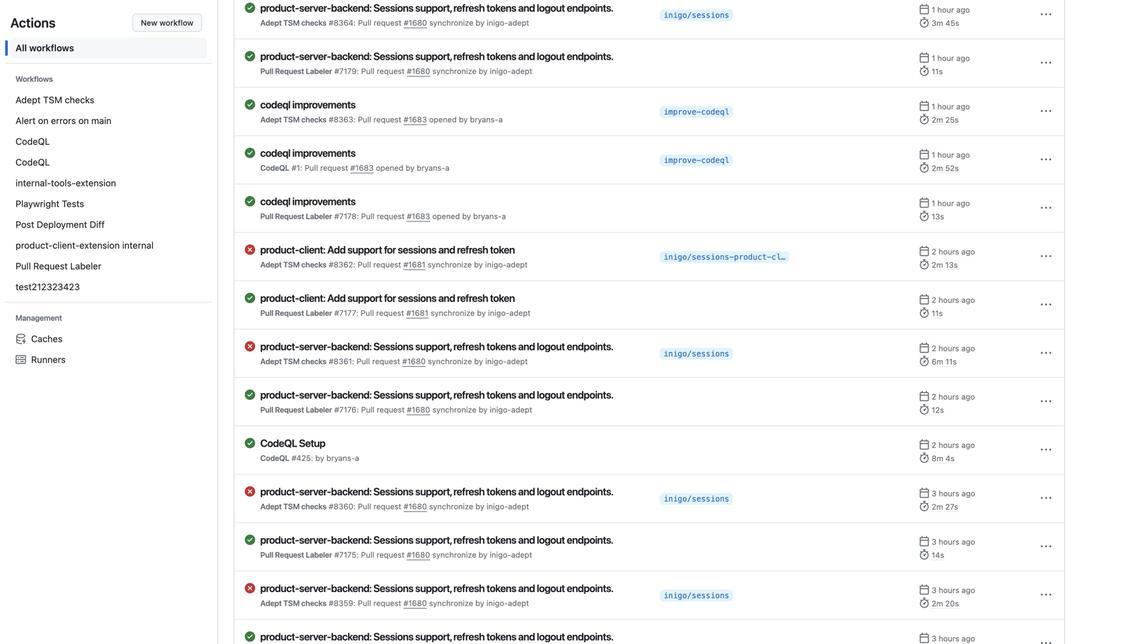Task type: vqa. For each thing, say whether or not it's contained in the screenshot.


Task type: describe. For each thing, give the bounding box(es) containing it.
2m 25s button
[[919, 114, 959, 126]]

adept for product-server-backend: sessions support, refresh tokens and logout endpoints. adept tsm checks #8359: pull request #1680 synchronize             by inigo-adept
[[508, 599, 529, 608]]

request inside codeql improvements pull request labeler #7178: pull request #1683 opened             by bryans-a
[[377, 212, 405, 221]]

alert on errors on main
[[16, 115, 111, 126]]

pull inside "product-client: add support for sessions and refresh token adept tsm checks #8362: pull request #1681 synchronize             by inigo-adept"
[[358, 260, 371, 269]]

improvements for codeql improvements pull request labeler #7178: pull request #1683 opened             by bryans-a
[[293, 195, 356, 208]]

request inside the product-server-backend: sessions support, refresh tokens and logout endpoints. adept tsm checks #8361: pull request #1680 synchronize             by inigo-adept
[[372, 357, 400, 366]]

product-client: add support for sessions and refresh token adept tsm checks #8362: pull request #1681 synchronize             by inigo-adept
[[260, 244, 528, 269]]

2m for product-server-backend: sessions support, refresh tokens and logout endpoints. adept tsm checks #8360: pull request #1680 synchronize             by inigo-adept
[[932, 502, 943, 512]]

codeql setup link
[[260, 437, 650, 450]]

bryans- inside codeql setup codeql #425: by bryans-a
[[327, 454, 355, 463]]

checks inside the product-server-backend: sessions support, refresh tokens and logout endpoints. adept tsm checks #8361: pull request #1680 synchronize             by inigo-adept
[[301, 357, 327, 366]]

diff
[[90, 219, 105, 230]]

refresh for product-server-backend: sessions support, refresh tokens and logout endpoints. adept tsm checks #8361: pull request #1680 synchronize             by inigo-adept
[[454, 340, 485, 353]]

completed successfully image for product-server-backend: sessions support, refresh tokens and logout endpoints. adept tsm checks #8364: pull request #1680 synchronize             by inigo-adept
[[245, 3, 255, 13]]

request inside codeql improvements codeql #1: pull request #1683 opened             by bryans-a
[[320, 163, 348, 172]]

25s
[[946, 115, 959, 124]]

13s inside popup button
[[932, 212, 945, 221]]

adept for product-server-backend: sessions support, refresh tokens and logout endpoints. pull request labeler #7179: pull request #1680 synchronize             by inigo-adept
[[511, 67, 533, 76]]

adept inside product-server-backend: sessions support, refresh tokens and logout endpoints. adept tsm checks #8359: pull request #1680 synchronize             by inigo-adept
[[260, 599, 282, 608]]

1 on from the left
[[38, 115, 49, 126]]

by inside "product-client: add support for sessions and refresh token adept tsm checks #8362: pull request #1681 synchronize             by inigo-adept"
[[474, 260, 483, 269]]

12s
[[932, 406, 944, 415]]

tsm inside "product-client: add support for sessions and refresh token adept tsm checks #8362: pull request #1681 synchronize             by inigo-adept"
[[284, 260, 300, 269]]

hour for bryans-
[[938, 150, 955, 159]]

5 hour from the top
[[938, 199, 955, 208]]

all
[[16, 43, 27, 53]]

by inside product-server-backend: sessions support, refresh tokens and logout endpoints. pull request labeler #7179: pull request #1680 synchronize             by inigo-adept
[[479, 67, 488, 76]]

adept tsm checks link
[[10, 90, 207, 110]]

checks inside "product-client: add support for sessions and refresh token adept tsm checks #8362: pull request #1681 synchronize             by inigo-adept"
[[301, 260, 327, 269]]

failed image for product-server-backend: sessions support, refresh tokens and logout endpoints. adept tsm checks #8359: pull request #1680 synchronize             by inigo-adept
[[245, 583, 255, 594]]

calendar image for 2m 27s popup button
[[919, 488, 930, 498]]

request inside product-server-backend: sessions support, refresh tokens and logout endpoints. pull request labeler #7179: pull request #1680 synchronize             by inigo-adept
[[275, 67, 304, 76]]

2m 13s
[[932, 260, 958, 270]]

calendar image for #1683
[[919, 101, 930, 111]]

11s inside popup button
[[946, 357, 957, 366]]

product- for product-server-backend: sessions support, refresh tokens and logout endpoints. adept tsm checks #8361: pull request #1680 synchronize             by inigo-adept
[[260, 340, 299, 353]]

tokens for product-server-backend: sessions support, refresh tokens and logout endpoints. adept tsm checks #8360: pull request #1680 synchronize             by inigo-adept
[[487, 486, 517, 498]]

and for product-server-backend: sessions support, refresh tokens and logout endpoints. adept tsm checks #8359: pull request #1680 synchronize             by inigo-adept
[[518, 582, 535, 595]]

and for product-server-backend: sessions support, refresh tokens and logout endpoints. pull request labeler #7179: pull request #1680 synchronize             by inigo-adept
[[518, 50, 535, 62]]

internal
[[122, 240, 154, 251]]

synchronize inside "product-client: add support for sessions and refresh token adept tsm checks #8362: pull request #1681 synchronize             by inigo-adept"
[[428, 260, 472, 269]]

inigo- inside "product-client: add support for sessions and refresh token adept tsm checks #8362: pull request #1681 synchronize             by inigo-adept"
[[485, 260, 507, 269]]

product-server-backend: sessions support, refresh tokens and logout endpoints. pull request labeler #7179: pull request #1680 synchronize             by inigo-adept
[[260, 50, 614, 76]]

codeql improvements codeql #1: pull request #1683 opened             by bryans-a
[[260, 147, 450, 172]]

product-client-extension internal link
[[10, 235, 207, 256]]

codeql up the internal-
[[16, 157, 50, 168]]

main
[[91, 115, 111, 126]]

caches
[[31, 334, 63, 344]]

request inside product-server-backend: sessions support, refresh tokens and logout endpoints. adept tsm checks #8364: pull request #1680 synchronize             by inigo-adept
[[374, 18, 402, 27]]

server- for product-server-backend: sessions support, refresh tokens and logout endpoints.
[[299, 631, 331, 643]]

adept for product-server-backend: sessions support, refresh tokens and logout endpoints. pull request labeler #7175: pull request #1680 synchronize             by inigo-adept
[[511, 551, 532, 560]]

by inside product-server-backend: sessions support, refresh tokens and logout endpoints. adept tsm checks #8360: pull request #1680 synchronize             by inigo-adept
[[476, 502, 485, 511]]

alert
[[16, 115, 36, 126]]

labeler inside codeql improvements pull request labeler #7178: pull request #1683 opened             by bryans-a
[[306, 212, 332, 221]]

2m 27s button
[[919, 501, 959, 513]]

8m 4s button
[[919, 453, 955, 464]]

improve-codeql for codeql improvements codeql #1: pull request #1683 opened             by bryans-a
[[664, 156, 730, 165]]

post deployment diff link
[[10, 214, 207, 235]]

pull inside product-server-backend: sessions support, refresh tokens and logout endpoints. adept tsm checks #8364: pull request #1680 synchronize             by inigo-adept
[[358, 18, 372, 27]]

tsm inside the workflows list
[[43, 95, 62, 105]]

request inside product-client: add support for sessions and refresh token pull request labeler #7177: pull request #1681 synchronize             by inigo-adept
[[376, 309, 404, 318]]

3 for 2m 27s
[[932, 489, 937, 498]]

#7178:
[[334, 212, 359, 221]]

synchronize inside product-client: add support for sessions and refresh token pull request labeler #7177: pull request #1681 synchronize             by inigo-adept
[[431, 309, 475, 318]]

token for product-client: add support for sessions and refresh token adept tsm checks #8362: pull request #1681 synchronize             by inigo-adept
[[490, 244, 515, 256]]

by inside product-server-backend: sessions support, refresh tokens and logout endpoints. pull request labeler #7176: pull request #1680 synchronize             by inigo-adept
[[479, 405, 488, 414]]

2 hours ago for product-server-backend: sessions support, refresh tokens and logout endpoints.
[[932, 392, 975, 401]]

calendar image for by
[[919, 149, 930, 159]]

internal-tools-extension
[[16, 178, 116, 188]]

inigo/sessions-product-client link
[[660, 251, 800, 263]]

3m
[[932, 19, 944, 28]]

deployment
[[37, 219, 87, 230]]

errors
[[51, 115, 76, 126]]

hours for 2m 20s
[[939, 586, 960, 595]]

run duration image for 3m 45s popup button
[[919, 17, 930, 28]]

opened inside codeql improvements codeql #1: pull request #1683 opened             by bryans-a
[[376, 163, 404, 172]]

a inside codeql setup codeql #425: by bryans-a
[[355, 454, 359, 463]]

bryans-a link for codeql improvements adept tsm checks #8363: pull request #1683 opened             by bryans-a
[[470, 115, 503, 124]]

codeql left '#425:'
[[260, 454, 289, 463]]

tokens for product-server-backend: sessions support, refresh tokens and logout endpoints. adept tsm checks #8359: pull request #1680 synchronize             by inigo-adept
[[487, 582, 517, 595]]

playwright tests link
[[10, 194, 207, 214]]

6m 11s button
[[919, 356, 957, 368]]

completed successfully image for codeql improvements adept tsm checks #8363: pull request #1683 opened             by bryans-a
[[245, 99, 255, 110]]

tokens for product-server-backend: sessions support, refresh tokens and logout endpoints. pull request labeler #7179: pull request #1680 synchronize             by inigo-adept
[[487, 50, 517, 62]]

inigo- inside product-client: add support for sessions and refresh token pull request labeler #7177: pull request #1681 synchronize             by inigo-adept
[[488, 309, 510, 318]]

tsm inside product-server-backend: sessions support, refresh tokens and logout endpoints. adept tsm checks #8360: pull request #1680 synchronize             by inigo-adept
[[284, 502, 300, 511]]

adept inside product-server-backend: sessions support, refresh tokens and logout endpoints. adept tsm checks #8360: pull request #1680 synchronize             by inigo-adept
[[260, 502, 282, 511]]

pull request labeler
[[16, 261, 101, 271]]

3m 45s
[[932, 19, 960, 28]]

inigo/sessions-product-client
[[664, 253, 800, 262]]

2 hours ago for product-client: add support for sessions and refresh token
[[932, 296, 975, 305]]

run duration image for 2m 13s popup button
[[919, 259, 930, 270]]

support, for product-server-backend: sessions support, refresh tokens and logout endpoints. adept tsm checks #8361: pull request #1680 synchronize             by inigo-adept
[[416, 340, 452, 353]]

checks inside product-server-backend: sessions support, refresh tokens and logout endpoints. adept tsm checks #8360: pull request #1680 synchronize             by inigo-adept
[[301, 502, 327, 511]]

codeql setup codeql #425: by bryans-a
[[260, 437, 359, 463]]

request inside product-server-backend: sessions support, refresh tokens and logout endpoints. pull request labeler #7176: pull request #1680 synchronize             by inigo-adept
[[275, 405, 304, 414]]

run duration image for 2m 52s popup button
[[919, 162, 930, 173]]

20s
[[946, 599, 959, 608]]

extension for tools-
[[76, 178, 116, 188]]

ago for 2m 52s popup button
[[957, 150, 970, 159]]

9 show options image from the top
[[1041, 638, 1052, 644]]

actions
[[10, 15, 56, 30]]

tsm inside product-server-backend: sessions support, refresh tokens and logout endpoints. adept tsm checks #8364: pull request #1680 synchronize             by inigo-adept
[[284, 18, 300, 27]]

tools-
[[51, 178, 76, 188]]

new
[[141, 18, 157, 27]]

request inside "pull request labeler" link
[[33, 261, 68, 271]]

internal-
[[16, 178, 51, 188]]

refresh for product-server-backend: sessions support, refresh tokens and logout endpoints. adept tsm checks #8359: pull request #1680 synchronize             by inigo-adept
[[454, 582, 485, 595]]

run duration image for 2m 27s popup button
[[919, 501, 930, 512]]

6m
[[932, 357, 944, 366]]

2 1 hour ago from the top
[[932, 54, 970, 63]]

workflows
[[16, 74, 53, 83]]

runners link
[[10, 349, 207, 370]]

14s
[[932, 551, 945, 560]]

codeql up '#425:'
[[260, 437, 297, 450]]

tsm inside product-server-backend: sessions support, refresh tokens and logout endpoints. adept tsm checks #8359: pull request #1680 synchronize             by inigo-adept
[[284, 599, 300, 608]]

by inside product-server-backend: sessions support, refresh tokens and logout endpoints. pull request labeler #7175: pull request #1680 synchronize             by inigo-adept
[[479, 551, 488, 560]]

adept tsm checks
[[16, 95, 94, 105]]

adept inside codeql improvements adept tsm checks #8363: pull request #1683 opened             by bryans-a
[[260, 115, 282, 124]]

improve-codeql link for codeql improvements adept tsm checks #8363: pull request #1683 opened             by bryans-a
[[660, 106, 734, 118]]

codeql improvements link for codeql improvements codeql #1: pull request #1683 opened             by bryans-a
[[260, 146, 650, 159]]

all workflows link
[[10, 38, 207, 58]]

9 hours from the top
[[939, 634, 960, 643]]

#8362:
[[329, 260, 356, 269]]

a inside codeql improvements codeql #1: pull request #1683 opened             by bryans-a
[[445, 163, 450, 172]]

refresh for product-server-backend: sessions support, refresh tokens and logout endpoints. adept tsm checks #8364: pull request #1680 synchronize             by inigo-adept
[[454, 2, 485, 14]]

by inside product-server-backend: sessions support, refresh tokens and logout endpoints. adept tsm checks #8364: pull request #1680 synchronize             by inigo-adept
[[476, 18, 485, 27]]

workflow
[[160, 18, 194, 27]]

product-client: add support for sessions and refresh token link for product-client: add support for sessions and refresh token adept tsm checks #8362: pull request #1681 synchronize             by inigo-adept
[[260, 243, 650, 256]]

checks inside codeql improvements adept tsm checks #8363: pull request #1683 opened             by bryans-a
[[301, 115, 327, 124]]

alert on errors on main link
[[10, 110, 207, 131]]

request inside product-server-backend: sessions support, refresh tokens and logout endpoints. pull request labeler #7176: pull request #1680 synchronize             by inigo-adept
[[377, 405, 405, 414]]

#425:
[[292, 454, 313, 463]]

#1680 for product-server-backend: sessions support, refresh tokens and logout endpoints. adept tsm checks #8359: pull request #1680 synchronize             by inigo-adept
[[404, 599, 427, 608]]

product-server-backend: sessions support, refresh tokens and logout endpoints. pull request labeler #7175: pull request #1680 synchronize             by inigo-adept
[[260, 534, 614, 560]]

improvements for codeql improvements codeql #1: pull request #1683 opened             by bryans-a
[[293, 147, 356, 159]]

product-client-extension internal
[[16, 240, 154, 251]]

hours for 2m 13s
[[939, 247, 960, 256]]

#7179:
[[334, 67, 359, 76]]

2m 13s button
[[919, 259, 958, 271]]

labeler inside product-server-backend: sessions support, refresh tokens and logout endpoints. pull request labeler #7179: pull request #1680 synchronize             by inigo-adept
[[306, 67, 332, 76]]

request inside product-server-backend: sessions support, refresh tokens and logout endpoints. pull request labeler #7179: pull request #1680 synchronize             by inigo-adept
[[377, 67, 405, 76]]

synchronize for product-server-backend: sessions support, refresh tokens and logout endpoints. adept tsm checks #8360: pull request #1680 synchronize             by inigo-adept
[[429, 502, 474, 511]]

refresh inside "product-client: add support for sessions and refresh token adept tsm checks #8362: pull request #1681 synchronize             by inigo-adept"
[[457, 244, 489, 256]]

tsm inside codeql improvements adept tsm checks #8363: pull request #1683 opened             by bryans-a
[[284, 115, 300, 124]]

hours for 6m 11s
[[939, 344, 960, 353]]

inigo/sessions link for product-server-backend: sessions support, refresh tokens and logout endpoints. adept tsm checks #8359: pull request #1680 synchronize             by inigo-adept
[[660, 590, 734, 602]]

ago for "6m 11s" popup button
[[962, 344, 975, 353]]

3 for 14s
[[932, 538, 937, 547]]

#1680 link for product-server-backend: sessions support, refresh tokens and logout endpoints. adept tsm checks #8361: pull request #1680 synchronize             by inigo-adept
[[402, 357, 426, 366]]

6 calendar image from the top
[[919, 633, 930, 643]]

#1680 link for product-server-backend: sessions support, refresh tokens and logout endpoints. adept tsm checks #8360: pull request #1680 synchronize             by inigo-adept
[[404, 502, 427, 511]]

11s button for product-server-backend: sessions support, refresh tokens and logout endpoints.
[[919, 66, 943, 77]]

adept for product-server-backend: sessions support, refresh tokens and logout endpoints. adept tsm checks #8360: pull request #1680 synchronize             by inigo-adept
[[508, 502, 529, 511]]

pull inside the product-server-backend: sessions support, refresh tokens and logout endpoints. adept tsm checks #8361: pull request #1680 synchronize             by inigo-adept
[[357, 357, 370, 366]]

show options image for 12s popup button
[[1041, 396, 1052, 407]]

by inside codeql improvements codeql #1: pull request #1683 opened             by bryans-a
[[406, 163, 415, 172]]

checks inside the workflows list
[[65, 95, 94, 105]]

by inside product-client: add support for sessions and refresh token pull request labeler #7177: pull request #1681 synchronize             by inigo-adept
[[477, 309, 486, 318]]

for for product-client: add support for sessions and refresh token pull request labeler #7177: pull request #1681 synchronize             by inigo-adept
[[384, 292, 396, 304]]

endpoints. for product-server-backend: sessions support, refresh tokens and logout endpoints. pull request labeler #7179: pull request #1680 synchronize             by inigo-adept
[[567, 50, 614, 62]]

pull inside codeql improvements codeql #1: pull request #1683 opened             by bryans-a
[[305, 163, 318, 172]]

request inside "product-client: add support for sessions and refresh token adept tsm checks #8362: pull request #1681 synchronize             by inigo-adept"
[[373, 260, 401, 269]]

1 2 from the top
[[932, 247, 937, 256]]

4 3 hours ago from the top
[[932, 634, 976, 643]]

2m 25s
[[932, 115, 959, 124]]

show options image for the 8m 4s popup button at bottom
[[1041, 445, 1052, 455]]

adept inside the product-server-backend: sessions support, refresh tokens and logout endpoints. adept tsm checks #8361: pull request #1680 synchronize             by inigo-adept
[[260, 357, 282, 366]]

hours for 14s
[[939, 538, 960, 547]]

1 codeql link from the top
[[10, 131, 207, 152]]

3 2 from the top
[[932, 344, 937, 353]]

checks inside product-server-backend: sessions support, refresh tokens and logout endpoints. adept tsm checks #8364: pull request #1680 synchronize             by inigo-adept
[[301, 18, 327, 27]]

codeql improvements pull request labeler #7178: pull request #1683 opened             by bryans-a
[[260, 195, 506, 221]]

run duration image for 13s popup button
[[919, 211, 930, 221]]

checks inside product-server-backend: sessions support, refresh tokens and logout endpoints. adept tsm checks #8359: pull request #1680 synchronize             by inigo-adept
[[301, 599, 327, 608]]

labeler inside product-server-backend: sessions support, refresh tokens and logout endpoints. pull request labeler #7176: pull request #1680 synchronize             by inigo-adept
[[306, 405, 332, 414]]

runners
[[31, 354, 66, 365]]

test212323423 link
[[10, 277, 207, 297]]

playwright tests
[[16, 198, 84, 209]]

8 product-server-backend: sessions support, refresh tokens and logout endpoints. link from the top
[[260, 630, 650, 643]]

by inside the product-server-backend: sessions support, refresh tokens and logout endpoints. adept tsm checks #8361: pull request #1680 synchronize             by inigo-adept
[[474, 357, 483, 366]]

request inside product-server-backend: sessions support, refresh tokens and logout endpoints. pull request labeler #7175: pull request #1680 synchronize             by inigo-adept
[[275, 551, 304, 560]]

labeler inside product-server-backend: sessions support, refresh tokens and logout endpoints. pull request labeler #7175: pull request #1680 synchronize             by inigo-adept
[[306, 551, 332, 560]]

ago for product-server-backend: sessions support, refresh tokens and logout endpoints. 11s popup button
[[957, 54, 970, 63]]

5 1 hour ago from the top
[[932, 199, 970, 208]]

bryans- inside codeql improvements pull request labeler #7178: pull request #1683 opened             by bryans-a
[[473, 212, 502, 221]]

2m 20s button
[[919, 598, 959, 610]]

2m for codeql improvements codeql #1: pull request #1683 opened             by bryans-a
[[932, 164, 943, 173]]

product-server-backend: sessions support, refresh tokens and logout endpoints.
[[260, 631, 614, 643]]

show options image for 2m 13s popup button
[[1041, 251, 1052, 262]]

inigo/sessions for product-server-backend: sessions support, refresh tokens and logout endpoints. adept tsm checks #8360: pull request #1680 synchronize             by inigo-adept
[[664, 495, 730, 504]]

inigo- for product-server-backend: sessions support, refresh tokens and logout endpoints. adept tsm checks #8360: pull request #1680 synchronize             by inigo-adept
[[487, 502, 508, 511]]

pull inside product-server-backend: sessions support, refresh tokens and logout endpoints. adept tsm checks #8360: pull request #1680 synchronize             by inigo-adept
[[358, 502, 371, 511]]

hour for endpoints.
[[938, 5, 955, 14]]

1 show options image from the top
[[1041, 58, 1052, 68]]

inigo-adept link for product-server-backend: sessions support, refresh tokens and logout endpoints. adept tsm checks #8361: pull request #1680 synchronize             by inigo-adept
[[485, 357, 528, 366]]

4 show options image from the top
[[1041, 542, 1052, 552]]

#1681 link for product-client: add support for sessions and refresh token pull request labeler #7177: pull request #1681 synchronize             by inigo-adept
[[406, 309, 429, 318]]

adept inside "product-client: add support for sessions and refresh token adept tsm checks #8362: pull request #1681 synchronize             by inigo-adept"
[[507, 260, 528, 269]]

and inside product-client: add support for sessions and refresh token pull request labeler #7177: pull request #1681 synchronize             by inigo-adept
[[439, 292, 455, 304]]

codeql improvements adept tsm checks #8363: pull request #1683 opened             by bryans-a
[[260, 98, 503, 124]]

5 1 from the top
[[932, 199, 936, 208]]

2 on from the left
[[78, 115, 89, 126]]

product-server-backend: sessions support, refresh tokens and logout endpoints. link for product-server-backend: sessions support, refresh tokens and logout endpoints. pull request labeler #7175: pull request #1680 synchronize             by inigo-adept
[[260, 534, 650, 547]]

2 hour from the top
[[938, 54, 955, 63]]

logout for product-server-backend: sessions support, refresh tokens and logout endpoints. adept tsm checks #8360: pull request #1680 synchronize             by inigo-adept
[[537, 486, 565, 498]]

13s button
[[919, 211, 945, 222]]

bryans- inside codeql improvements adept tsm checks #8363: pull request #1683 opened             by bryans-a
[[470, 115, 499, 124]]

5 show options image from the top
[[1041, 300, 1052, 310]]

product-server-backend: sessions support, refresh tokens and logout endpoints. link for product-server-backend: sessions support, refresh tokens and logout endpoints. adept tsm checks #8364: pull request #1680 synchronize             by inigo-adept
[[260, 1, 650, 14]]

request inside codeql improvements adept tsm checks #8363: pull request #1683 opened             by bryans-a
[[374, 115, 402, 124]]

calendar image for 2m 20s popup button
[[919, 585, 930, 595]]

2 1 from the top
[[932, 54, 936, 63]]

backend: for product-server-backend: sessions support, refresh tokens and logout endpoints. pull request labeler #7175: pull request #1680 synchronize             by inigo-adept
[[331, 534, 372, 546]]

and inside "product-client: add support for sessions and refresh token adept tsm checks #8362: pull request #1681 synchronize             by inigo-adept"
[[439, 244, 455, 256]]

labeler inside product-client: add support for sessions and refresh token pull request labeler #7177: pull request #1681 synchronize             by inigo-adept
[[306, 309, 332, 318]]

caches link
[[10, 329, 207, 349]]

completed successfully image for codeql setup codeql #425: by bryans-a
[[245, 438, 255, 449]]

sessions for product-server-backend: sessions support, refresh tokens and logout endpoints. pull request labeler #7176: pull request #1680 synchronize             by inigo-adept
[[374, 389, 414, 401]]

sessions for product-server-backend: sessions support, refresh tokens and logout endpoints. adept tsm checks #8359: pull request #1680 synchronize             by inigo-adept
[[374, 582, 414, 595]]

ago for 2m 13s popup button
[[962, 247, 975, 256]]

pull request labeler link
[[10, 256, 207, 277]]

2m 27s
[[932, 502, 959, 512]]

3 hours ago for 2m 27s
[[932, 489, 976, 498]]

product- for product-client-extension internal
[[16, 240, 53, 251]]

#1680 for product-server-backend: sessions support, refresh tokens and logout endpoints. pull request labeler #7176: pull request #1680 synchronize             by inigo-adept
[[407, 405, 430, 414]]

backend: for product-server-backend: sessions support, refresh tokens and logout endpoints.
[[331, 631, 372, 643]]

4 3 from the top
[[932, 634, 937, 643]]

pull inside codeql improvements adept tsm checks #8363: pull request #1683 opened             by bryans-a
[[358, 115, 371, 124]]

management
[[16, 313, 62, 322]]

1 hour ago for endpoints.
[[932, 5, 970, 14]]

2 for codeql setup
[[932, 441, 937, 450]]

7 completed successfully image from the top
[[245, 632, 255, 642]]

a inside codeql improvements adept tsm checks #8363: pull request #1683 opened             by bryans-a
[[499, 115, 503, 124]]

1 for opened
[[932, 102, 936, 111]]

sessions for product-server-backend: sessions support, refresh tokens and logout endpoints. pull request labeler #7179: pull request #1680 synchronize             by inigo-adept
[[374, 50, 414, 62]]

adept inside product-client: add support for sessions and refresh token pull request labeler #7177: pull request #1681 synchronize             by inigo-adept
[[510, 309, 531, 318]]

tests
[[62, 198, 84, 209]]

product-server-backend: sessions support, refresh tokens and logout endpoints. adept tsm checks #8360: pull request #1680 synchronize             by inigo-adept
[[260, 486, 614, 511]]

refresh inside product-client: add support for sessions and refresh token pull request labeler #7177: pull request #1681 synchronize             by inigo-adept
[[457, 292, 489, 304]]

by inside codeql improvements adept tsm checks #8363: pull request #1683 opened             by bryans-a
[[459, 115, 468, 124]]

completed successfully image for product-server-backend: sessions support, refresh tokens and logout endpoints. pull request labeler #7175: pull request #1680 synchronize             by inigo-adept
[[245, 535, 255, 545]]

inigo- for product-server-backend: sessions support, refresh tokens and logout endpoints. adept tsm checks #8361: pull request #1680 synchronize             by inigo-adept
[[485, 357, 507, 366]]

hours for 12s
[[939, 392, 960, 401]]

client
[[772, 253, 800, 262]]



Task type: locate. For each thing, give the bounding box(es) containing it.
product- for product-server-backend: sessions support, refresh tokens and logout endpoints. adept tsm checks #8364: pull request #1680 synchronize             by inigo-adept
[[260, 2, 299, 14]]

8 endpoints. from the top
[[567, 631, 614, 643]]

13s inside popup button
[[946, 260, 958, 270]]

test212323423
[[16, 282, 80, 292]]

codeql improvements link for codeql improvements adept tsm checks #8363: pull request #1683 opened             by bryans-a
[[260, 98, 650, 111]]

2 up 12s popup button
[[932, 392, 937, 401]]

1 vertical spatial codeql improvements link
[[260, 146, 650, 159]]

2 vertical spatial codeql improvements link
[[260, 195, 650, 208]]

support, inside product-server-backend: sessions support, refresh tokens and logout endpoints. adept tsm checks #8364: pull request #1680 synchronize             by inigo-adept
[[416, 2, 452, 14]]

1 hour ago up 25s
[[932, 102, 970, 111]]

11s up 6m
[[932, 309, 943, 318]]

tsm left #8364:
[[284, 18, 300, 27]]

by inside codeql improvements pull request labeler #7178: pull request #1683 opened             by bryans-a
[[462, 212, 471, 221]]

support inside product-client: add support for sessions and refresh token pull request labeler #7177: pull request #1681 synchronize             by inigo-adept
[[348, 292, 382, 304]]

2 codeql link from the top
[[10, 152, 207, 173]]

1 for endpoints.
[[932, 5, 936, 14]]

2 inigo/sessions from the top
[[664, 349, 730, 358]]

tsm left #8362:
[[284, 260, 300, 269]]

0 horizontal spatial 13s
[[932, 212, 945, 221]]

and
[[518, 2, 535, 14], [518, 50, 535, 62], [439, 244, 455, 256], [439, 292, 455, 304], [518, 340, 535, 353], [518, 389, 535, 401], [518, 486, 535, 498], [518, 534, 535, 546], [518, 582, 535, 595], [518, 631, 535, 643]]

3 codeql improvements link from the top
[[260, 195, 650, 208]]

synchronize inside product-server-backend: sessions support, refresh tokens and logout endpoints. adept tsm checks #8359: pull request #1680 synchronize             by inigo-adept
[[429, 599, 473, 608]]

1 hour from the top
[[938, 5, 955, 14]]

5 support, from the top
[[416, 486, 452, 498]]

checks left #8361:
[[301, 357, 327, 366]]

bryans-a link for codeql improvements codeql #1: pull request #1683 opened             by bryans-a
[[417, 163, 450, 172]]

2m left 20s
[[932, 599, 943, 608]]

request right #8359:
[[374, 599, 401, 608]]

2m left 52s
[[932, 164, 943, 173]]

improve-codeql link
[[660, 106, 734, 118], [660, 154, 734, 166]]

#1680 link up product-server-backend: sessions support, refresh tokens and logout endpoints. at the bottom of page
[[404, 599, 427, 608]]

for inside product-client: add support for sessions and refresh token pull request labeler #7177: pull request #1681 synchronize             by inigo-adept
[[384, 292, 396, 304]]

#8359:
[[329, 599, 356, 608]]

0 vertical spatial completed successfully image
[[245, 3, 255, 13]]

codeql left #1:
[[260, 163, 289, 172]]

6 sessions from the top
[[374, 534, 414, 546]]

and for product-server-backend: sessions support, refresh tokens and logout endpoints.
[[518, 631, 535, 643]]

show options image
[[1041, 9, 1052, 20], [1041, 106, 1052, 116], [1041, 348, 1052, 358], [1041, 542, 1052, 552], [1041, 590, 1052, 600]]

and inside product-server-backend: sessions support, refresh tokens and logout endpoints. pull request labeler #7176: pull request #1680 synchronize             by inigo-adept
[[518, 389, 535, 401]]

synchronize inside product-server-backend: sessions support, refresh tokens and logout endpoints. adept tsm checks #8364: pull request #1680 synchronize             by inigo-adept
[[429, 18, 474, 27]]

5 completed successfully image from the top
[[245, 438, 255, 449]]

1 token from the top
[[490, 244, 515, 256]]

product- inside product-server-backend: sessions support, refresh tokens and logout endpoints. pull request labeler #7176: pull request #1680 synchronize             by inigo-adept
[[260, 389, 299, 401]]

request left "#7177:"
[[275, 309, 304, 318]]

#1681 up the product-server-backend: sessions support, refresh tokens and logout endpoints. adept tsm checks #8361: pull request #1680 synchronize             by inigo-adept
[[406, 309, 429, 318]]

post deployment diff
[[16, 219, 105, 230]]

calendar image up 13s popup button
[[919, 197, 930, 208]]

calendar image down 2m 13s popup button
[[919, 294, 930, 305]]

new workflow
[[141, 18, 194, 27]]

inigo-adept link
[[487, 18, 529, 27], [490, 67, 533, 76], [485, 260, 528, 269], [488, 309, 531, 318], [485, 357, 528, 366], [490, 405, 533, 414], [487, 502, 529, 511], [490, 551, 532, 560], [487, 599, 529, 608]]

checks left #8359:
[[301, 599, 327, 608]]

4 run duration image from the top
[[919, 211, 930, 221]]

and inside product-server-backend: sessions support, refresh tokens and logout endpoints. pull request labeler #7175: pull request #1680 synchronize             by inigo-adept
[[518, 534, 535, 546]]

2 completed successfully image from the top
[[245, 99, 255, 110]]

adept inside the workflows list
[[16, 95, 41, 105]]

#1680 link up "codeql setup" link
[[407, 405, 430, 414]]

#1680 up product-server-backend: sessions support, refresh tokens and logout endpoints. pull request labeler #7176: pull request #1680 synchronize             by inigo-adept
[[402, 357, 426, 366]]

1 hour ago
[[932, 5, 970, 14], [932, 54, 970, 63], [932, 102, 970, 111], [932, 150, 970, 159], [932, 199, 970, 208]]

1 vertical spatial improve-
[[664, 156, 701, 165]]

server- inside product-server-backend: sessions support, refresh tokens and logout endpoints. pull request labeler #7176: pull request #1680 synchronize             by inigo-adept
[[299, 389, 331, 401]]

2 up 6m
[[932, 344, 937, 353]]

2m
[[932, 115, 943, 124], [932, 164, 943, 173], [932, 260, 943, 270], [932, 502, 943, 512], [932, 599, 943, 608]]

request inside codeql improvements pull request labeler #7178: pull request #1683 opened             by bryans-a
[[275, 212, 304, 221]]

8 support, from the top
[[416, 631, 452, 643]]

2 vertical spatial #1683
[[407, 212, 430, 221]]

3 run duration image from the top
[[919, 162, 930, 173]]

#1681 link for product-client: add support for sessions and refresh token adept tsm checks #8362: pull request #1681 synchronize             by inigo-adept
[[404, 260, 426, 269]]

5 server- from the top
[[299, 486, 331, 498]]

and for product-server-backend: sessions support, refresh tokens and logout endpoints. pull request labeler #7176: pull request #1680 synchronize             by inigo-adept
[[518, 389, 535, 401]]

labeler down product-client-extension internal
[[70, 261, 101, 271]]

#1680 inside the product-server-backend: sessions support, refresh tokens and logout endpoints. adept tsm checks #8361: pull request #1680 synchronize             by inigo-adept
[[402, 357, 426, 366]]

3 hours from the top
[[939, 344, 960, 353]]

run duration image left 14s
[[919, 550, 930, 560]]

tokens inside product-server-backend: sessions support, refresh tokens and logout endpoints. pull request labeler #7175: pull request #1680 synchronize             by inigo-adept
[[487, 534, 517, 546]]

#1680 for product-server-backend: sessions support, refresh tokens and logout endpoints. adept tsm checks #8361: pull request #1680 synchronize             by inigo-adept
[[402, 357, 426, 366]]

support for product-client: add support for sessions and refresh token pull request labeler #7177: pull request #1681 synchronize             by inigo-adept
[[348, 292, 382, 304]]

product-server-backend: sessions support, refresh tokens and logout endpoints. link for product-server-backend: sessions support, refresh tokens and logout endpoints. adept tsm checks #8360: pull request #1680 synchronize             by inigo-adept
[[260, 485, 650, 498]]

4 run duration image from the top
[[919, 550, 930, 560]]

completed successfully image
[[245, 51, 255, 61], [245, 99, 255, 110], [245, 196, 255, 207], [245, 293, 255, 303], [245, 438, 255, 449], [245, 535, 255, 545], [245, 632, 255, 642]]

inigo-adept link for product-client: add support for sessions and refresh token adept tsm checks #8362: pull request #1681 synchronize             by inigo-adept
[[485, 260, 528, 269]]

2 endpoints. from the top
[[567, 50, 614, 62]]

1 up 13s popup button
[[932, 199, 936, 208]]

2 completed successfully image from the top
[[245, 148, 255, 158]]

codeql
[[16, 136, 50, 147], [16, 157, 50, 168], [260, 163, 289, 172], [260, 437, 297, 450], [260, 454, 289, 463]]

2 vertical spatial improvements
[[293, 195, 356, 208]]

backend: up '#7175:'
[[331, 534, 372, 546]]

pull
[[358, 18, 372, 27], [260, 67, 273, 76], [361, 67, 375, 76], [358, 115, 371, 124], [305, 163, 318, 172], [260, 212, 273, 221], [361, 212, 375, 221], [358, 260, 371, 269], [16, 261, 31, 271], [260, 309, 273, 318], [361, 309, 374, 318], [357, 357, 370, 366], [260, 405, 273, 414], [361, 405, 375, 414], [358, 502, 371, 511], [260, 551, 273, 560], [361, 551, 375, 560], [358, 599, 371, 608]]

tokens inside product-server-backend: sessions support, refresh tokens and logout endpoints. adept tsm checks #8364: pull request #1680 synchronize             by inigo-adept
[[487, 2, 517, 14]]

3 calendar image from the top
[[919, 197, 930, 208]]

3 hours ago for 14s
[[932, 538, 976, 547]]

2 vertical spatial #1683 link
[[407, 212, 430, 221]]

endpoints. inside product-server-backend: sessions support, refresh tokens and logout endpoints. pull request labeler #7176: pull request #1680 synchronize             by inigo-adept
[[567, 389, 614, 401]]

server- up #8359:
[[299, 582, 331, 595]]

2 for from the top
[[384, 292, 396, 304]]

2 hours ago for codeql setup
[[932, 441, 975, 450]]

2 add from the top
[[328, 292, 346, 304]]

inigo- inside product-server-backend: sessions support, refresh tokens and logout endpoints. pull request labeler #7179: pull request #1680 synchronize             by inigo-adept
[[490, 67, 511, 76]]

2m 52s
[[932, 164, 959, 173]]

2 11s button from the top
[[919, 308, 943, 319]]

adept inside "product-client: add support for sessions and refresh token adept tsm checks #8362: pull request #1681 synchronize             by inigo-adept"
[[260, 260, 282, 269]]

3 backend: from the top
[[331, 340, 372, 353]]

2
[[932, 247, 937, 256], [932, 296, 937, 305], [932, 344, 937, 353], [932, 392, 937, 401], [932, 441, 937, 450]]

4 hours from the top
[[939, 392, 960, 401]]

product-server-backend: sessions support, refresh tokens and logout endpoints. adept tsm checks #8364: pull request #1680 synchronize             by inigo-adept
[[260, 2, 614, 27]]

#1683 link up codeql improvements pull request labeler #7178: pull request #1683 opened             by bryans-a on the left of page
[[350, 163, 374, 172]]

#8360:
[[329, 502, 356, 511]]

#1680 link for product-server-backend: sessions support, refresh tokens and logout endpoints. pull request labeler #7179: pull request #1680 synchronize             by inigo-adept
[[407, 67, 430, 76]]

product-server-backend: sessions support, refresh tokens and logout endpoints. adept tsm checks #8359: pull request #1680 synchronize             by inigo-adept
[[260, 582, 614, 608]]

synchronize inside the product-server-backend: sessions support, refresh tokens and logout endpoints. adept tsm checks #8361: pull request #1680 synchronize             by inigo-adept
[[428, 357, 472, 366]]

#1683 up "product-client: add support for sessions and refresh token adept tsm checks #8362: pull request #1681 synchronize             by inigo-adept"
[[407, 212, 430, 221]]

request right #1:
[[320, 163, 348, 172]]

inigo- inside the product-server-backend: sessions support, refresh tokens and logout endpoints. adept tsm checks #8361: pull request #1680 synchronize             by inigo-adept
[[485, 357, 507, 366]]

calendar image down 2m 20s popup button
[[919, 633, 930, 643]]

2 calendar image from the top
[[919, 149, 930, 159]]

#7176:
[[334, 405, 359, 414]]

labeler left '#7175:'
[[306, 551, 332, 560]]

inigo- for product-server-backend: sessions support, refresh tokens and logout endpoints. pull request labeler #7176: pull request #1680 synchronize             by inigo-adept
[[490, 405, 511, 414]]

request inside product-server-backend: sessions support, refresh tokens and logout endpoints. adept tsm checks #8359: pull request #1680 synchronize             by inigo-adept
[[374, 599, 401, 608]]

server- inside product-server-backend: sessions support, refresh tokens and logout endpoints. adept tsm checks #8360: pull request #1680 synchronize             by inigo-adept
[[299, 486, 331, 498]]

workflows list
[[10, 90, 207, 297]]

1 horizontal spatial on
[[78, 115, 89, 126]]

ago for 14s popup button
[[962, 538, 976, 547]]

1 codeql improvements link from the top
[[260, 98, 650, 111]]

0 vertical spatial #1681
[[404, 260, 426, 269]]

4 2 hours ago from the top
[[932, 392, 975, 401]]

#7175:
[[334, 551, 359, 560]]

1 vertical spatial add
[[328, 292, 346, 304]]

refresh for product-server-backend: sessions support, refresh tokens and logout endpoints.
[[454, 631, 485, 643]]

0 vertical spatial support
[[348, 244, 382, 256]]

0 vertical spatial 11s
[[932, 67, 943, 76]]

backend: for product-server-backend: sessions support, refresh tokens and logout endpoints. adept tsm checks #8360: pull request #1680 synchronize             by inigo-adept
[[331, 486, 372, 498]]

product- inside product-server-backend: sessions support, refresh tokens and logout endpoints. adept tsm checks #8359: pull request #1680 synchronize             by inigo-adept
[[260, 582, 299, 595]]

request inside product-server-backend: sessions support, refresh tokens and logout endpoints. pull request labeler #7175: pull request #1680 synchronize             by inigo-adept
[[377, 551, 405, 560]]

52s
[[946, 164, 959, 173]]

2 logout from the top
[[537, 50, 565, 62]]

4 tokens from the top
[[487, 389, 517, 401]]

3 sessions from the top
[[374, 340, 414, 353]]

#1683 link for codeql improvements codeql #1: pull request #1683 opened             by bryans-a
[[350, 163, 374, 172]]

tsm inside the product-server-backend: sessions support, refresh tokens and logout endpoints. adept tsm checks #8361: pull request #1680 synchronize             by inigo-adept
[[284, 357, 300, 366]]

1
[[932, 5, 936, 14], [932, 54, 936, 63], [932, 102, 936, 111], [932, 150, 936, 159], [932, 199, 936, 208]]

2m 52s button
[[919, 162, 959, 174]]

1 vertical spatial improve-codeql link
[[660, 154, 734, 166]]

0 vertical spatial improve-
[[664, 107, 701, 116]]

3m 45s button
[[919, 17, 960, 29]]

run duration image left 6m
[[919, 356, 930, 366]]

codeql
[[260, 98, 291, 111], [701, 107, 730, 116], [260, 147, 291, 159], [701, 156, 730, 165], [260, 195, 291, 208]]

sessions for product-server-backend: sessions support, refresh tokens and logout endpoints. adept tsm checks #8364: pull request #1680 synchronize             by inigo-adept
[[374, 2, 414, 14]]

4 sessions from the top
[[374, 389, 414, 401]]

1 vertical spatial #1681
[[406, 309, 429, 318]]

product-server-backend: sessions support, refresh tokens and logout endpoints. link down product-server-backend: sessions support, refresh tokens and logout endpoints. adept tsm checks #8359: pull request #1680 synchronize             by inigo-adept
[[260, 630, 650, 643]]

3
[[932, 489, 937, 498], [932, 538, 937, 547], [932, 586, 937, 595], [932, 634, 937, 643]]

run duration image inside 14s popup button
[[919, 550, 930, 560]]

#8361:
[[329, 357, 355, 366]]

improve-
[[664, 107, 701, 116], [664, 156, 701, 165]]

run duration image inside 2m 52s popup button
[[919, 162, 930, 173]]

inigo- inside product-server-backend: sessions support, refresh tokens and logout endpoints. pull request labeler #7175: pull request #1680 synchronize             by inigo-adept
[[490, 551, 511, 560]]

1 vertical spatial opened
[[376, 163, 404, 172]]

1 support, from the top
[[416, 2, 452, 14]]

8 tokens from the top
[[487, 631, 517, 643]]

backend: inside product-server-backend: sessions support, refresh tokens and logout endpoints. pull request labeler #7179: pull request #1680 synchronize             by inigo-adept
[[331, 50, 372, 62]]

refresh for product-server-backend: sessions support, refresh tokens and logout endpoints. pull request labeler #7176: pull request #1680 synchronize             by inigo-adept
[[454, 389, 485, 401]]

1 hour ago up 13s popup button
[[932, 199, 970, 208]]

run duration image left 8m
[[919, 453, 930, 463]]

hours
[[939, 247, 960, 256], [939, 296, 960, 305], [939, 344, 960, 353], [939, 392, 960, 401], [939, 441, 960, 450], [939, 489, 960, 498], [939, 538, 960, 547], [939, 586, 960, 595], [939, 634, 960, 643]]

server- down #8364:
[[299, 50, 331, 62]]

3 1 hour ago from the top
[[932, 102, 970, 111]]

4s
[[946, 454, 955, 463]]

backend: up the "#7176:"
[[331, 389, 372, 401]]

8 calendar image from the top
[[919, 585, 930, 595]]

by
[[476, 18, 485, 27], [479, 67, 488, 76], [459, 115, 468, 124], [406, 163, 415, 172], [462, 212, 471, 221], [474, 260, 483, 269], [477, 309, 486, 318], [474, 357, 483, 366], [479, 405, 488, 414], [316, 454, 324, 463], [476, 502, 485, 511], [479, 551, 488, 560], [476, 599, 484, 608]]

2 support from the top
[[348, 292, 382, 304]]

3 support, from the top
[[416, 340, 452, 353]]

1 vertical spatial 13s
[[946, 260, 958, 270]]

add up "#7177:"
[[328, 292, 346, 304]]

1 vertical spatial improvements
[[293, 147, 356, 159]]

1 vertical spatial client:
[[299, 292, 326, 304]]

5 calendar image from the top
[[919, 536, 930, 547]]

3 2 hours ago from the top
[[932, 344, 975, 353]]

#1681 for product-client: add support for sessions and refresh token adept tsm checks #8362: pull request #1681 synchronize             by inigo-adept
[[404, 260, 426, 269]]

new workflow link
[[132, 14, 202, 32]]

endpoints. for product-server-backend: sessions support, refresh tokens and logout endpoints. adept tsm checks #8364: pull request #1680 synchronize             by inigo-adept
[[567, 2, 614, 14]]

show options image
[[1041, 58, 1052, 68], [1041, 154, 1052, 165], [1041, 203, 1052, 213], [1041, 251, 1052, 262], [1041, 300, 1052, 310], [1041, 396, 1052, 407], [1041, 445, 1052, 455], [1041, 493, 1052, 504], [1041, 638, 1052, 644]]

#1680 link up codeql improvements adept tsm checks #8363: pull request #1683 opened             by bryans-a
[[407, 67, 430, 76]]

1 vertical spatial completed successfully image
[[245, 148, 255, 158]]

1 vertical spatial #1683
[[350, 163, 374, 172]]

11s right 6m
[[946, 357, 957, 366]]

support, for product-server-backend: sessions support, refresh tokens and logout endpoints.
[[416, 631, 452, 643]]

calendar image up '2m 25s' popup button
[[919, 101, 930, 111]]

6 hours from the top
[[939, 489, 960, 498]]

run duration image for 8m
[[919, 453, 930, 463]]

#1683 link down product-server-backend: sessions support, refresh tokens and logout endpoints. pull request labeler #7179: pull request #1680 synchronize             by inigo-adept
[[404, 115, 427, 124]]

run duration image left 2m 13s
[[919, 259, 930, 270]]

#1681 link up the product-server-backend: sessions support, refresh tokens and logout endpoints. adept tsm checks #8361: pull request #1680 synchronize             by inigo-adept
[[406, 309, 429, 318]]

7 backend: from the top
[[331, 582, 372, 595]]

run duration image inside 3m 45s popup button
[[919, 17, 930, 28]]

endpoints. inside product-server-backend: sessions support, refresh tokens and logout endpoints. pull request labeler #7179: pull request #1680 synchronize             by inigo-adept
[[567, 50, 614, 62]]

setup
[[299, 437, 326, 450]]

#1:
[[292, 163, 302, 172]]

2 for product-client: add support for sessions and refresh token
[[932, 296, 937, 305]]

3 product-server-backend: sessions support, refresh tokens and logout endpoints. link from the top
[[260, 340, 650, 353]]

#1680 for product-server-backend: sessions support, refresh tokens and logout endpoints. adept tsm checks #8364: pull request #1680 synchronize             by inigo-adept
[[404, 18, 427, 27]]

backend: up #8360:
[[331, 486, 372, 498]]

1 improve-codeql link from the top
[[660, 106, 734, 118]]

2 2 hours ago from the top
[[932, 296, 975, 305]]

opened
[[429, 115, 457, 124], [376, 163, 404, 172], [433, 212, 460, 221]]

logout for product-server-backend: sessions support, refresh tokens and logout endpoints. pull request labeler #7176: pull request #1680 synchronize             by inigo-adept
[[537, 389, 565, 401]]

synchronize for product-server-backend: sessions support, refresh tokens and logout endpoints. pull request labeler #7175: pull request #1680 synchronize             by inigo-adept
[[432, 551, 477, 560]]

server- for product-server-backend: sessions support, refresh tokens and logout endpoints. adept tsm checks #8360: pull request #1680 synchronize             by inigo-adept
[[299, 486, 331, 498]]

codeql link down main
[[10, 131, 207, 152]]

pull inside the workflows list
[[16, 261, 31, 271]]

request right the "#7176:"
[[377, 405, 405, 414]]

product- inside product-client-extension internal link
[[16, 240, 53, 251]]

sessions inside product-server-backend: sessions support, refresh tokens and logout endpoints. pull request labeler #7175: pull request #1680 synchronize             by inigo-adept
[[374, 534, 414, 546]]

calendar image for token
[[919, 246, 930, 256]]

product-server-backend: sessions support, refresh tokens and logout endpoints. link for product-server-backend: sessions support, refresh tokens and logout endpoints. pull request labeler #7179: pull request #1680 synchronize             by inigo-adept
[[260, 50, 650, 63]]

product- inside product-server-backend: sessions support, refresh tokens and logout endpoints. pull request labeler #7175: pull request #1680 synchronize             by inigo-adept
[[260, 534, 299, 546]]

refresh inside product-server-backend: sessions support, refresh tokens and logout endpoints. adept tsm checks #8360: pull request #1680 synchronize             by inigo-adept
[[454, 486, 485, 498]]

4 1 hour ago from the top
[[932, 150, 970, 159]]

#1681 up product-client: add support for sessions and refresh token pull request labeler #7177: pull request #1681 synchronize             by inigo-adept
[[404, 260, 426, 269]]

3 hours ago up 20s
[[932, 586, 976, 595]]

and inside the product-server-backend: sessions support, refresh tokens and logout endpoints. adept tsm checks #8361: pull request #1680 synchronize             by inigo-adept
[[518, 340, 535, 353]]

refresh for product-server-backend: sessions support, refresh tokens and logout endpoints. adept tsm checks #8360: pull request #1680 synchronize             by inigo-adept
[[454, 486, 485, 498]]

5 product-server-backend: sessions support, refresh tokens and logout endpoints. link from the top
[[260, 485, 650, 498]]

6 run duration image from the top
[[919, 308, 930, 318]]

calendar image up the 8m 4s popup button at bottom
[[919, 439, 930, 450]]

run duration image inside 2m 27s popup button
[[919, 501, 930, 512]]

endpoints. for product-server-backend: sessions support, refresh tokens and logout endpoints. pull request labeler #7175: pull request #1680 synchronize             by inigo-adept
[[567, 534, 614, 546]]

codeql inside codeql improvements codeql #1: pull request #1683 opened             by bryans-a
[[260, 163, 289, 172]]

8 show options image from the top
[[1041, 493, 1052, 504]]

inigo- inside product-server-backend: sessions support, refresh tokens and logout endpoints. adept tsm checks #8359: pull request #1680 synchronize             by inigo-adept
[[487, 599, 508, 608]]

#1680
[[404, 18, 427, 27], [407, 67, 430, 76], [402, 357, 426, 366], [407, 405, 430, 414], [404, 502, 427, 511], [407, 551, 430, 560], [404, 599, 427, 608]]

show options image for 2m 52s popup button
[[1041, 154, 1052, 165]]

7 tokens from the top
[[487, 582, 517, 595]]

11s button down 3m
[[919, 66, 943, 77]]

1 failed image from the top
[[245, 245, 255, 255]]

1 hour ago for bryans-
[[932, 150, 970, 159]]

3 calendar image from the top
[[919, 246, 930, 256]]

management list
[[10, 329, 207, 370]]

tokens inside product-server-backend: sessions support, refresh tokens and logout endpoints. pull request labeler #7179: pull request #1680 synchronize             by inigo-adept
[[487, 50, 517, 62]]

0 vertical spatial add
[[328, 244, 346, 256]]

backend: down #8359:
[[331, 631, 372, 643]]

45s
[[946, 19, 960, 28]]

#8364:
[[329, 18, 356, 27]]

run duration image inside 2m 20s popup button
[[919, 598, 930, 608]]

3 hours ago
[[932, 489, 976, 498], [932, 538, 976, 547], [932, 586, 976, 595], [932, 634, 976, 643]]

support, up product-server-backend: sessions support, refresh tokens and logout endpoints. pull request labeler #7176: pull request #1680 synchronize             by inigo-adept
[[416, 340, 452, 353]]

2m 20s
[[932, 599, 959, 608]]

add
[[328, 244, 346, 256], [328, 292, 346, 304]]

2 improve- from the top
[[664, 156, 701, 165]]

server- for product-server-backend: sessions support, refresh tokens and logout endpoints. pull request labeler #7179: pull request #1680 synchronize             by inigo-adept
[[299, 50, 331, 62]]

6 endpoints. from the top
[[567, 534, 614, 546]]

0 vertical spatial codeql improvements link
[[260, 98, 650, 111]]

adept inside product-server-backend: sessions support, refresh tokens and logout endpoints. adept tsm checks #8364: pull request #1680 synchronize             by inigo-adept
[[260, 18, 282, 27]]

1 vertical spatial token
[[490, 292, 515, 304]]

product-server-backend: sessions support, refresh tokens and logout endpoints. link for product-server-backend: sessions support, refresh tokens and logout endpoints. adept tsm checks #8361: pull request #1680 synchronize             by inigo-adept
[[260, 340, 650, 353]]

endpoints. for product-server-backend: sessions support, refresh tokens and logout endpoints. adept tsm checks #8359: pull request #1680 synchronize             by inigo-adept
[[567, 582, 614, 595]]

3 run duration image from the top
[[919, 453, 930, 463]]

6 show options image from the top
[[1041, 396, 1052, 407]]

labeler inside the workflows list
[[70, 261, 101, 271]]

#1680 link up product-server-backend: sessions support, refresh tokens and logout endpoints. pull request labeler #7179: pull request #1680 synchronize             by inigo-adept
[[404, 18, 427, 27]]

3 hours ago for 2m 20s
[[932, 586, 976, 595]]

1 run duration image from the top
[[919, 17, 930, 28]]

run duration image left 2m 25s
[[919, 114, 930, 124]]

request right #8361:
[[372, 357, 400, 366]]

0 vertical spatial #1681 link
[[404, 260, 426, 269]]

0 vertical spatial 13s
[[932, 212, 945, 221]]

inigo-
[[487, 18, 508, 27], [490, 67, 511, 76], [485, 260, 507, 269], [488, 309, 510, 318], [485, 357, 507, 366], [490, 405, 511, 414], [487, 502, 508, 511], [490, 551, 511, 560], [487, 599, 508, 608]]

checks
[[301, 18, 327, 27], [65, 95, 94, 105], [301, 115, 327, 124], [301, 260, 327, 269], [301, 357, 327, 366], [301, 502, 327, 511], [301, 599, 327, 608]]

codeql down alert
[[16, 136, 50, 147]]

8m 4s
[[932, 454, 955, 463]]

3 up 2m 20s popup button
[[932, 586, 937, 595]]

product- for product-server-backend: sessions support, refresh tokens and logout endpoints. pull request labeler #7175: pull request #1680 synchronize             by inigo-adept
[[260, 534, 299, 546]]

request right '#7175:'
[[377, 551, 405, 560]]

0 vertical spatial token
[[490, 244, 515, 256]]

and inside product-server-backend: sessions support, refresh tokens and logout endpoints. adept tsm checks #8359: pull request #1680 synchronize             by inigo-adept
[[518, 582, 535, 595]]

logout inside product-server-backend: sessions support, refresh tokens and logout endpoints. pull request labeler #7175: pull request #1680 synchronize             by inigo-adept
[[537, 534, 565, 546]]

run duration image left 2m 52s
[[919, 162, 930, 173]]

2 hours ago up 6m 11s
[[932, 344, 975, 353]]

client-
[[53, 240, 79, 251]]

3 completed successfully image from the top
[[245, 196, 255, 207]]

product-server-backend: sessions support, refresh tokens and logout endpoints. adept tsm checks #8361: pull request #1680 synchronize             by inigo-adept
[[260, 340, 614, 366]]

product-server-backend: sessions support, refresh tokens and logout endpoints. link up product-server-backend: sessions support, refresh tokens and logout endpoints. pull request labeler #7179: pull request #1680 synchronize             by inigo-adept
[[260, 1, 650, 14]]

hour up 2m 25s
[[938, 102, 955, 111]]

support, for product-server-backend: sessions support, refresh tokens and logout endpoints. pull request labeler #7179: pull request #1680 synchronize             by inigo-adept
[[416, 50, 452, 62]]

#1680 link for product-server-backend: sessions support, refresh tokens and logout endpoints. adept tsm checks #8364: pull request #1680 synchronize             by inigo-adept
[[404, 18, 427, 27]]

product- for product-server-backend: sessions support, refresh tokens and logout endpoints. adept tsm checks #8360: pull request #1680 synchronize             by inigo-adept
[[260, 486, 299, 498]]

product-server-backend: sessions support, refresh tokens and logout endpoints. link
[[260, 1, 650, 14], [260, 50, 650, 63], [260, 340, 650, 353], [260, 388, 650, 401], [260, 485, 650, 498], [260, 534, 650, 547], [260, 582, 650, 595], [260, 630, 650, 643]]

improve- for codeql improvements adept tsm checks #8363: pull request #1683 opened             by bryans-a
[[664, 107, 701, 116]]

completed successfully image
[[245, 3, 255, 13], [245, 148, 255, 158], [245, 390, 255, 400]]

product-server-backend: sessions support, refresh tokens and logout endpoints. link for product-server-backend: sessions support, refresh tokens and logout endpoints. pull request labeler #7176: pull request #1680 synchronize             by inigo-adept
[[260, 388, 650, 401]]

0 vertical spatial for
[[384, 244, 396, 256]]

0 vertical spatial extension
[[76, 178, 116, 188]]

codeql improvements link
[[260, 98, 650, 111], [260, 146, 650, 159], [260, 195, 650, 208]]

run duration image for product-server-backend: sessions support, refresh tokens and logout endpoints. 11s popup button
[[919, 66, 930, 76]]

improve-codeql
[[664, 107, 730, 116], [664, 156, 730, 165]]

1 vertical spatial product-client: add support for sessions and refresh token link
[[260, 292, 650, 305]]

completed successfully image for product-server-backend: sessions support, refresh tokens and logout endpoints. pull request labeler #7176: pull request #1680 synchronize             by inigo-adept
[[245, 390, 255, 400]]

2 product-client: add support for sessions and refresh token link from the top
[[260, 292, 650, 305]]

4 2 from the top
[[932, 392, 937, 401]]

hours up 27s
[[939, 489, 960, 498]]

all workflows
[[16, 43, 74, 53]]

internal-tools-extension link
[[10, 173, 207, 194]]

support for product-client: add support for sessions and refresh token adept tsm checks #8362: pull request #1681 synchronize             by inigo-adept
[[348, 244, 382, 256]]

by inside codeql setup codeql #425: by bryans-a
[[316, 454, 324, 463]]

tokens for product-server-backend: sessions support, refresh tokens and logout endpoints. adept tsm checks #8364: pull request #1680 synchronize             by inigo-adept
[[487, 2, 517, 14]]

4 backend: from the top
[[331, 389, 372, 401]]

2 hours ago up 4s
[[932, 441, 975, 450]]

request inside product-client: add support for sessions and refresh token pull request labeler #7177: pull request #1681 synchronize             by inigo-adept
[[275, 309, 304, 318]]

7 calendar image from the top
[[919, 488, 930, 498]]

tokens for product-server-backend: sessions support, refresh tokens and logout endpoints. pull request labeler #7176: pull request #1680 synchronize             by inigo-adept
[[487, 389, 517, 401]]

0 vertical spatial #1683
[[404, 115, 427, 124]]

inigo/sessions for product-server-backend: sessions support, refresh tokens and logout endpoints. adept tsm checks #8364: pull request #1680 synchronize             by inigo-adept
[[664, 11, 730, 20]]

request
[[374, 18, 402, 27], [377, 67, 405, 76], [374, 115, 402, 124], [320, 163, 348, 172], [377, 212, 405, 221], [373, 260, 401, 269], [376, 309, 404, 318], [372, 357, 400, 366], [377, 405, 405, 414], [374, 502, 402, 511], [377, 551, 405, 560], [374, 599, 401, 608]]

2 3 from the top
[[932, 538, 937, 547]]

1 vertical spatial #1681 link
[[406, 309, 429, 318]]

4 support, from the top
[[416, 389, 452, 401]]

0 vertical spatial sessions
[[398, 244, 437, 256]]

backend: up #8364:
[[331, 2, 372, 14]]

and inside product-server-backend: sessions support, refresh tokens and logout endpoints. adept tsm checks #8364: pull request #1680 synchronize             by inigo-adept
[[518, 2, 535, 14]]

#1680 up product-server-backend: sessions support, refresh tokens and logout endpoints. pull request labeler #7179: pull request #1680 synchronize             by inigo-adept
[[404, 18, 427, 27]]

request inside product-server-backend: sessions support, refresh tokens and logout endpoints. adept tsm checks #8360: pull request #1680 synchronize             by inigo-adept
[[374, 502, 402, 511]]

request up setup
[[275, 405, 304, 414]]

by inside product-server-backend: sessions support, refresh tokens and logout endpoints. adept tsm checks #8359: pull request #1680 synchronize             by inigo-adept
[[476, 599, 484, 608]]

calendar image for 3m 45s popup button
[[919, 4, 930, 14]]

codeql for codeql improvements pull request labeler #7178: pull request #1683 opened             by bryans-a
[[260, 195, 291, 208]]

product-server-backend: sessions support, refresh tokens and logout endpoints. link down the product-server-backend: sessions support, refresh tokens and logout endpoints. adept tsm checks #8361: pull request #1680 synchronize             by inigo-adept
[[260, 388, 650, 401]]

endpoints. inside product-server-backend: sessions support, refresh tokens and logout endpoints. adept tsm checks #8359: pull request #1680 synchronize             by inigo-adept
[[567, 582, 614, 595]]

sessions down "product-client: add support for sessions and refresh token adept tsm checks #8362: pull request #1681 synchronize             by inigo-adept"
[[398, 292, 437, 304]]

extension for client-
[[79, 240, 120, 251]]

synchronize for product-server-backend: sessions support, refresh tokens and logout endpoints. adept tsm checks #8359: pull request #1680 synchronize             by inigo-adept
[[429, 599, 473, 608]]

product-server-backend: sessions support, refresh tokens and logout endpoints. link down product-server-backend: sessions support, refresh tokens and logout endpoints. adept tsm checks #8364: pull request #1680 synchronize             by inigo-adept
[[260, 50, 650, 63]]

run duration image down 3m 45s popup button
[[919, 66, 930, 76]]

hours up 20s
[[939, 586, 960, 595]]

refresh inside product-server-backend: sessions support, refresh tokens and logout endpoints. pull request labeler #7176: pull request #1680 synchronize             by inigo-adept
[[454, 389, 485, 401]]

failed image for product-client: add support for sessions and refresh token adept tsm checks #8362: pull request #1681 synchronize             by inigo-adept
[[245, 245, 255, 255]]

backend: inside product-server-backend: sessions support, refresh tokens and logout endpoints. pull request labeler #7175: pull request #1680 synchronize             by inigo-adept
[[331, 534, 372, 546]]

support, inside product-server-backend: sessions support, refresh tokens and logout endpoints. pull request labeler #7176: pull request #1680 synchronize             by inigo-adept
[[416, 389, 452, 401]]

adept inside product-server-backend: sessions support, refresh tokens and logout endpoints. adept tsm checks #8364: pull request #1680 synchronize             by inigo-adept
[[508, 18, 529, 27]]

support, for product-server-backend: sessions support, refresh tokens and logout endpoints. pull request labeler #7176: pull request #1680 synchronize             by inigo-adept
[[416, 389, 452, 401]]

#1680 link
[[404, 18, 427, 27], [407, 67, 430, 76], [402, 357, 426, 366], [407, 405, 430, 414], [404, 502, 427, 511], [407, 551, 430, 560], [404, 599, 427, 608]]

improvements for codeql improvements adept tsm checks #8363: pull request #1683 opened             by bryans-a
[[293, 98, 356, 111]]

2 improvements from the top
[[293, 147, 356, 159]]

2 run duration image from the top
[[919, 356, 930, 366]]

8m
[[932, 454, 944, 463]]

6 completed successfully image from the top
[[245, 535, 255, 545]]

8 run duration image from the top
[[919, 501, 930, 512]]

calendar image up 2m 27s popup button
[[919, 488, 930, 498]]

inigo/sessions-
[[664, 253, 734, 262]]

2 vertical spatial 11s
[[946, 357, 957, 366]]

product-server-backend: sessions support, refresh tokens and logout endpoints. pull request labeler #7176: pull request #1680 synchronize             by inigo-adept
[[260, 389, 614, 414]]

pull inside product-server-backend: sessions support, refresh tokens and logout endpoints. adept tsm checks #8359: pull request #1680 synchronize             by inigo-adept
[[358, 599, 371, 608]]

0 vertical spatial opened
[[429, 115, 457, 124]]

refresh inside product-server-backend: sessions support, refresh tokens and logout endpoints. pull request labeler #7179: pull request #1680 synchronize             by inigo-adept
[[454, 50, 485, 62]]

improvements up #1:
[[293, 147, 356, 159]]

sessions for product-server-backend: sessions support, refresh tokens and logout endpoints. adept tsm checks #8360: pull request #1680 synchronize             by inigo-adept
[[374, 486, 414, 498]]

logout inside product-server-backend: sessions support, refresh tokens and logout endpoints. adept tsm checks #8360: pull request #1680 synchronize             by inigo-adept
[[537, 486, 565, 498]]

2 codeql improvements link from the top
[[260, 146, 650, 159]]

3 show options image from the top
[[1041, 203, 1052, 213]]

inigo- for product-server-backend: sessions support, refresh tokens and logout endpoints. pull request labeler #7179: pull request #1680 synchronize             by inigo-adept
[[490, 67, 511, 76]]

run duration image left 2m 27s
[[919, 501, 930, 512]]

6 server- from the top
[[299, 534, 331, 546]]

1 vertical spatial sessions
[[398, 292, 437, 304]]

a inside codeql improvements pull request labeler #7178: pull request #1683 opened             by bryans-a
[[502, 212, 506, 221]]

checks left #8360:
[[301, 502, 327, 511]]

1 vertical spatial for
[[384, 292, 396, 304]]

#7177:
[[334, 309, 359, 318]]

calendar image up 2m 20s popup button
[[919, 585, 930, 595]]

0 vertical spatial #1683 link
[[404, 115, 427, 124]]

tsm
[[284, 18, 300, 27], [43, 95, 62, 105], [284, 115, 300, 124], [284, 260, 300, 269], [284, 357, 300, 366], [284, 502, 300, 511], [284, 599, 300, 608]]

codeql inside codeql improvements adept tsm checks #8363: pull request #1683 opened             by bryans-a
[[260, 98, 291, 111]]

2 vertical spatial completed successfully image
[[245, 390, 255, 400]]

support, for product-server-backend: sessions support, refresh tokens and logout endpoints. adept tsm checks #8364: pull request #1680 synchronize             by inigo-adept
[[416, 2, 452, 14]]

tokens inside product-server-backend: sessions support, refresh tokens and logout endpoints. adept tsm checks #8359: pull request #1680 synchronize             by inigo-adept
[[487, 582, 517, 595]]

tsm up #1:
[[284, 115, 300, 124]]

1 inigo/sessions link from the top
[[660, 9, 734, 21]]

request up product-client: add support for sessions and refresh token pull request labeler #7177: pull request #1681 synchronize             by inigo-adept
[[373, 260, 401, 269]]

1 client: from the top
[[299, 244, 326, 256]]

11s down 3m
[[932, 67, 943, 76]]

labeler left the #7178:
[[306, 212, 332, 221]]

run duration image
[[919, 17, 930, 28], [919, 66, 930, 76], [919, 162, 930, 173], [919, 211, 930, 221], [919, 259, 930, 270], [919, 308, 930, 318], [919, 404, 930, 415], [919, 501, 930, 512], [919, 598, 930, 608]]

add inside "product-client: add support for sessions and refresh token adept tsm checks #8362: pull request #1681 synchronize             by inigo-adept"
[[328, 244, 346, 256]]

#1683 up codeql improvements pull request labeler #7178: pull request #1683 opened             by bryans-a on the left of page
[[350, 163, 374, 172]]

support, down the product-server-backend: sessions support, refresh tokens and logout endpoints. adept tsm checks #8361: pull request #1680 synchronize             by inigo-adept
[[416, 389, 452, 401]]

4 hour from the top
[[938, 150, 955, 159]]

3 hour from the top
[[938, 102, 955, 111]]

2 vertical spatial opened
[[433, 212, 460, 221]]

product-server-backend: sessions support, refresh tokens and logout endpoints. link for product-server-backend: sessions support, refresh tokens and logout endpoints. adept tsm checks #8359: pull request #1680 synchronize             by inigo-adept
[[260, 582, 650, 595]]

hours up 14s
[[939, 538, 960, 547]]

refresh inside product-server-backend: sessions support, refresh tokens and logout endpoints. adept tsm checks #8364: pull request #1680 synchronize             by inigo-adept
[[454, 2, 485, 14]]

11s button for product-client: add support for sessions and refresh token
[[919, 308, 943, 319]]

0 vertical spatial client:
[[299, 244, 326, 256]]

token
[[490, 244, 515, 256], [490, 292, 515, 304]]

1 hour ago up "45s" on the top
[[932, 5, 970, 14]]

1 vertical spatial 11s button
[[919, 308, 943, 319]]

product-client: add support for sessions and refresh token link for product-client: add support for sessions and refresh token pull request labeler #7177: pull request #1681 synchronize             by inigo-adept
[[260, 292, 650, 305]]

#1683 inside codeql improvements pull request labeler #7178: pull request #1683 opened             by bryans-a
[[407, 212, 430, 221]]

labeler left the "#7176:"
[[306, 405, 332, 414]]

failed image for product-server-backend: sessions support, refresh tokens and logout endpoints. adept tsm checks #8361: pull request #1680 synchronize             by inigo-adept
[[245, 341, 255, 352]]

2 sessions from the top
[[374, 50, 414, 62]]

improvements
[[293, 98, 356, 111], [293, 147, 356, 159], [293, 195, 356, 208]]

7 server- from the top
[[299, 582, 331, 595]]

run duration image for 6m
[[919, 356, 930, 366]]

failed image
[[245, 245, 255, 255], [245, 341, 255, 352], [245, 487, 255, 497], [245, 583, 255, 594]]

checks left #8364:
[[301, 18, 327, 27]]

6 calendar image from the top
[[919, 439, 930, 450]]

3 logout from the top
[[537, 340, 565, 353]]

2 inigo/sessions link from the top
[[660, 348, 734, 360]]

1 2m from the top
[[932, 115, 943, 124]]

request
[[275, 67, 304, 76], [275, 212, 304, 221], [33, 261, 68, 271], [275, 309, 304, 318], [275, 405, 304, 414], [275, 551, 304, 560]]

#1680 inside product-server-backend: sessions support, refresh tokens and logout endpoints. adept tsm checks #8360: pull request #1680 synchronize             by inigo-adept
[[404, 502, 427, 511]]

0 vertical spatial 11s button
[[919, 66, 943, 77]]

synchronize inside product-server-backend: sessions support, refresh tokens and logout endpoints. adept tsm checks #8360: pull request #1680 synchronize             by inigo-adept
[[429, 502, 474, 511]]

tsm left #8361:
[[284, 357, 300, 366]]

product- inside product-server-backend: sessions support, refresh tokens and logout endpoints. pull request labeler #7179: pull request #1680 synchronize             by inigo-adept
[[260, 50, 299, 62]]

run duration image inside '2m 25s' popup button
[[919, 114, 930, 124]]

and inside product-server-backend: sessions support, refresh tokens and logout endpoints. adept tsm checks #8360: pull request #1680 synchronize             by inigo-adept
[[518, 486, 535, 498]]

1 vertical spatial extension
[[79, 240, 120, 251]]

product- inside "product-client: add support for sessions and refresh token adept tsm checks #8362: pull request #1681 synchronize             by inigo-adept"
[[260, 244, 299, 256]]

1 add from the top
[[328, 244, 346, 256]]

product- inside inigo/sessions-product-client link
[[734, 253, 772, 262]]

1 vertical spatial #1683 link
[[350, 163, 374, 172]]

run duration image down 2m 13s popup button
[[919, 308, 930, 318]]

for
[[384, 244, 396, 256], [384, 292, 396, 304]]

#1683 inside codeql improvements codeql #1: pull request #1683 opened             by bryans-a
[[350, 163, 374, 172]]

endpoints. inside product-server-backend: sessions support, refresh tokens and logout endpoints. adept tsm checks #8360: pull request #1680 synchronize             by inigo-adept
[[567, 486, 614, 498]]

1 horizontal spatial 13s
[[946, 260, 958, 270]]

post
[[16, 219, 34, 230]]

13s
[[932, 212, 945, 221], [946, 260, 958, 270]]

server- for product-server-backend: sessions support, refresh tokens and logout endpoints. adept tsm checks #8361: pull request #1680 synchronize             by inigo-adept
[[299, 340, 331, 353]]

logout inside the product-server-backend: sessions support, refresh tokens and logout endpoints. adept tsm checks #8361: pull request #1680 synchronize             by inigo-adept
[[537, 340, 565, 353]]

1 improve- from the top
[[664, 107, 701, 116]]

backend: for product-server-backend: sessions support, refresh tokens and logout endpoints. adept tsm checks #8364: pull request #1680 synchronize             by inigo-adept
[[331, 2, 372, 14]]

show options image for product-server-backend: sessions support, refresh tokens and logout endpoints. adept tsm checks #8361: pull request #1680 synchronize             by inigo-adept
[[1041, 348, 1052, 358]]

calendar image
[[919, 4, 930, 14], [919, 52, 930, 63], [919, 197, 930, 208], [919, 294, 930, 305], [919, 391, 930, 401], [919, 439, 930, 450], [919, 488, 930, 498], [919, 585, 930, 595]]

bryans- inside codeql improvements codeql #1: pull request #1683 opened             by bryans-a
[[417, 163, 445, 172]]

product-server-backend: sessions support, refresh tokens and logout endpoints. link down "codeql setup" link
[[260, 485, 650, 498]]

27s
[[946, 502, 959, 512]]

#1680 up "codeql setup" link
[[407, 405, 430, 414]]

0 vertical spatial improvements
[[293, 98, 356, 111]]

hour
[[938, 5, 955, 14], [938, 54, 955, 63], [938, 102, 955, 111], [938, 150, 955, 159], [938, 199, 955, 208]]

1 vertical spatial support
[[348, 292, 382, 304]]

support, for product-server-backend: sessions support, refresh tokens and logout endpoints. adept tsm checks #8360: pull request #1680 synchronize             by inigo-adept
[[416, 486, 452, 498]]

calendar image for logout
[[919, 343, 930, 353]]

server- down #8360:
[[299, 534, 331, 546]]

1 hour ago for opened
[[932, 102, 970, 111]]

inigo-adept link for product-server-backend: sessions support, refresh tokens and logout endpoints. adept tsm checks #8359: pull request #1680 synchronize             by inigo-adept
[[487, 599, 529, 608]]

workflows
[[29, 43, 74, 53]]

8 server- from the top
[[299, 631, 331, 643]]

#1683 link for codeql improvements pull request labeler #7178: pull request #1683 opened             by bryans-a
[[407, 212, 430, 221]]

inigo- inside product-server-backend: sessions support, refresh tokens and logout endpoints. adept tsm checks #8360: pull request #1680 synchronize             by inigo-adept
[[487, 502, 508, 511]]

1 vertical spatial 11s
[[932, 309, 943, 318]]

support,
[[416, 2, 452, 14], [416, 50, 452, 62], [416, 340, 452, 353], [416, 389, 452, 401], [416, 486, 452, 498], [416, 534, 452, 546], [416, 582, 452, 595], [416, 631, 452, 643]]

server- up #8360:
[[299, 486, 331, 498]]

0 horizontal spatial on
[[38, 115, 49, 126]]

1 up 3m
[[932, 5, 936, 14]]

backend:
[[331, 2, 372, 14], [331, 50, 372, 62], [331, 340, 372, 353], [331, 389, 372, 401], [331, 486, 372, 498], [331, 534, 372, 546], [331, 582, 372, 595], [331, 631, 372, 643]]

and for product-server-backend: sessions support, refresh tokens and logout endpoints. adept tsm checks #8361: pull request #1680 synchronize             by inigo-adept
[[518, 340, 535, 353]]

run duration image
[[919, 114, 930, 124], [919, 356, 930, 366], [919, 453, 930, 463], [919, 550, 930, 560]]

1 vertical spatial improve-codeql
[[664, 156, 730, 165]]

synchronize inside product-server-backend: sessions support, refresh tokens and logout endpoints. pull request labeler #7175: pull request #1680 synchronize             by inigo-adept
[[432, 551, 477, 560]]

1 2 hours ago from the top
[[932, 247, 975, 256]]

5 tokens from the top
[[487, 486, 517, 498]]

playwright
[[16, 198, 59, 209]]

12s button
[[919, 404, 944, 416]]

0 vertical spatial product-client: add support for sessions and refresh token link
[[260, 243, 650, 256]]

7 sessions from the top
[[374, 582, 414, 595]]

on left main
[[78, 115, 89, 126]]

inigo- for product-server-backend: sessions support, refresh tokens and logout endpoints. adept tsm checks #8359: pull request #1680 synchronize             by inigo-adept
[[487, 599, 508, 608]]

run duration image for 2m 20s popup button
[[919, 598, 930, 608]]

calendar image
[[919, 101, 930, 111], [919, 149, 930, 159], [919, 246, 930, 256], [919, 343, 930, 353], [919, 536, 930, 547], [919, 633, 930, 643]]

0 vertical spatial improve-codeql
[[664, 107, 730, 116]]

server- down #8359:
[[299, 631, 331, 643]]

#1683 for codeql improvements pull request labeler #7178: pull request #1683 opened             by bryans-a
[[407, 212, 430, 221]]

3 inigo/sessions from the top
[[664, 495, 730, 504]]

3 hours ago down 20s
[[932, 634, 976, 643]]

request right "#7177:"
[[376, 309, 404, 318]]

#1680 for product-server-backend: sessions support, refresh tokens and logout endpoints. pull request labeler #7175: pull request #1680 synchronize             by inigo-adept
[[407, 551, 430, 560]]

product-client: add support for sessions and refresh token pull request labeler #7177: pull request #1681 synchronize             by inigo-adept
[[260, 292, 531, 318]]

6 support, from the top
[[416, 534, 452, 546]]

9 run duration image from the top
[[919, 598, 930, 608]]

tokens
[[487, 2, 517, 14], [487, 50, 517, 62], [487, 340, 517, 353], [487, 389, 517, 401], [487, 486, 517, 498], [487, 534, 517, 546], [487, 582, 517, 595], [487, 631, 517, 643]]

3 show options image from the top
[[1041, 348, 1052, 358]]

5 endpoints. from the top
[[567, 486, 614, 498]]

11s button
[[919, 66, 943, 77], [919, 308, 943, 319]]

support, down product-server-backend: sessions support, refresh tokens and logout endpoints. adept tsm checks #8364: pull request #1680 synchronize             by inigo-adept
[[416, 50, 452, 62]]

6m 11s
[[932, 357, 957, 366]]

ago for 12s popup button
[[962, 392, 975, 401]]

bryans-
[[470, 115, 499, 124], [417, 163, 445, 172], [473, 212, 502, 221], [327, 454, 355, 463]]

0 vertical spatial improve-codeql link
[[660, 106, 734, 118]]

1 support from the top
[[348, 244, 382, 256]]

product- inside product-server-backend: sessions support, refresh tokens and logout endpoints. link
[[260, 631, 299, 643]]

hours up the 12s
[[939, 392, 960, 401]]

8 sessions from the top
[[374, 631, 414, 643]]

server- for product-server-backend: sessions support, refresh tokens and logout endpoints. adept tsm checks #8359: pull request #1680 synchronize             by inigo-adept
[[299, 582, 331, 595]]

calendar image for 12s popup button
[[919, 391, 930, 401]]

14s button
[[919, 550, 945, 561]]

#1680 inside product-server-backend: sessions support, refresh tokens and logout endpoints. adept tsm checks #8364: pull request #1680 synchronize             by inigo-adept
[[404, 18, 427, 27]]



